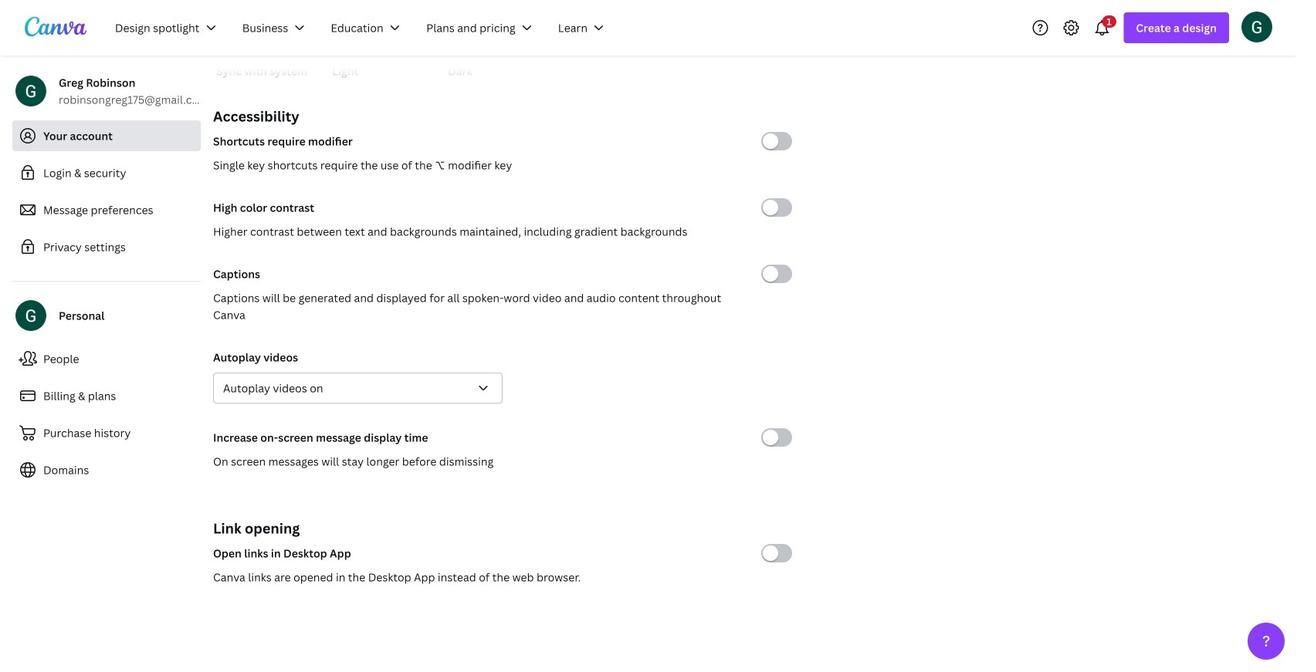 Task type: vqa. For each thing, say whether or not it's contained in the screenshot.
1 min
no



Task type: describe. For each thing, give the bounding box(es) containing it.
top level navigation element
[[105, 12, 621, 43]]



Task type: locate. For each thing, give the bounding box(es) containing it.
None button
[[216, 0, 320, 80], [332, 0, 436, 80], [448, 0, 551, 80], [213, 373, 503, 404], [216, 0, 320, 80], [332, 0, 436, 80], [448, 0, 551, 80], [213, 373, 503, 404]]

greg robinson image
[[1242, 11, 1273, 42]]



